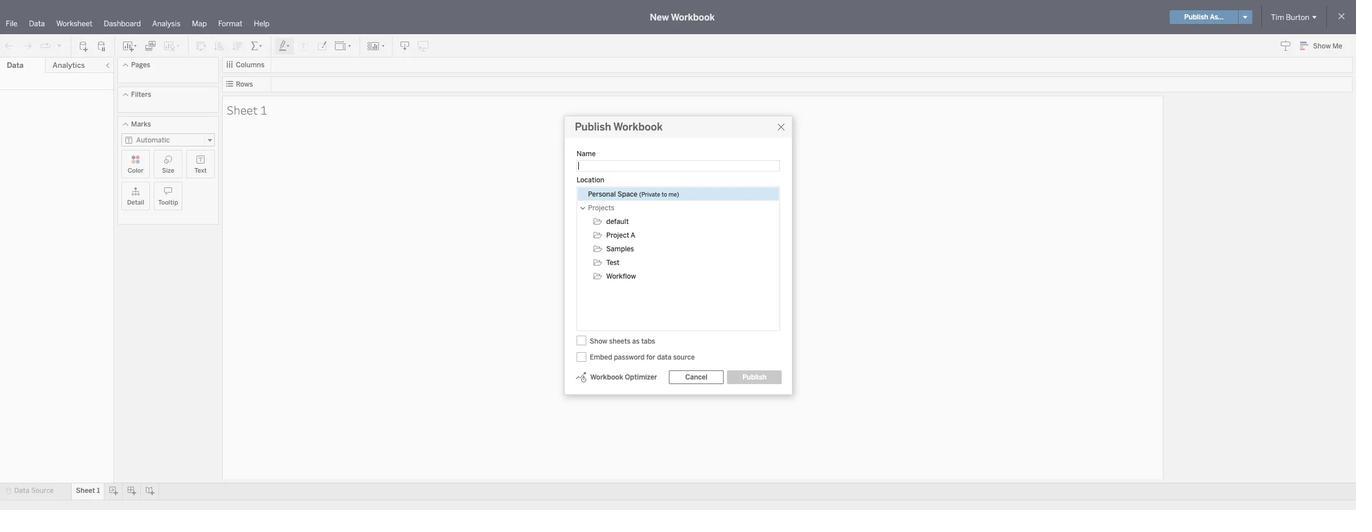 Task type: describe. For each thing, give the bounding box(es) containing it.
source
[[31, 487, 54, 495]]

fit image
[[335, 40, 353, 52]]

row group inside publish workbook dialog
[[578, 188, 779, 283]]

none text field inside publish workbook dialog
[[577, 160, 780, 172]]

pages
[[131, 61, 150, 69]]

to use edit in desktop, save the workbook outside of personal space image
[[418, 40, 429, 52]]

0 horizontal spatial sheet
[[76, 487, 95, 495]]

embed password for data source
[[590, 353, 695, 361]]

highlight image
[[278, 40, 291, 52]]

0 vertical spatial sheet 1
[[227, 102, 267, 118]]

show for show me
[[1314, 42, 1331, 50]]

redo image
[[22, 40, 33, 52]]

show for show sheets as tabs
[[590, 337, 608, 345]]

publish for workbook
[[575, 121, 611, 133]]

tooltip
[[158, 199, 178, 206]]

show labels image
[[298, 40, 309, 52]]

tabs
[[641, 337, 656, 345]]

optimizer
[[625, 373, 657, 381]]

data
[[657, 353, 672, 361]]

tim
[[1271, 13, 1285, 21]]

swap rows and columns image
[[195, 40, 207, 52]]

new data source image
[[78, 40, 89, 52]]

publish as... button
[[1170, 10, 1238, 24]]

space
[[618, 190, 638, 198]]

1 vertical spatial data
[[7, 61, 24, 70]]

clear sheet image
[[163, 40, 181, 52]]

rows
[[236, 80, 253, 88]]

password
[[614, 353, 645, 361]]

1 horizontal spatial 1
[[260, 102, 267, 118]]

publish workbook dialog
[[564, 116, 793, 395]]

undo image
[[3, 40, 15, 52]]

to
[[662, 192, 667, 198]]

source
[[673, 353, 695, 361]]

sort ascending image
[[214, 40, 225, 52]]

me)
[[669, 192, 679, 198]]

format workbook image
[[316, 40, 328, 52]]

data guide image
[[1280, 40, 1292, 51]]

as...
[[1210, 13, 1224, 21]]

workbook optimizer button
[[575, 370, 658, 384]]

text
[[195, 167, 207, 174]]

test
[[606, 259, 620, 267]]

personal space (private to me)
[[588, 190, 679, 198]]

collapse image
[[104, 62, 111, 69]]

show me button
[[1295, 37, 1353, 55]]

workbook for new workbook
[[671, 12, 715, 23]]

2 vertical spatial data
[[14, 487, 29, 495]]

0 vertical spatial sheet
[[227, 102, 258, 118]]

sort descending image
[[232, 40, 243, 52]]

for
[[646, 353, 656, 361]]

analysis
[[152, 19, 181, 28]]

project a
[[606, 231, 636, 239]]

workbook for publish workbook
[[614, 121, 663, 133]]

show me
[[1314, 42, 1343, 50]]

embed
[[590, 353, 612, 361]]

show sheets as tabs
[[590, 337, 656, 345]]

dashboard
[[104, 19, 141, 28]]

analytics
[[53, 61, 85, 70]]

name
[[577, 150, 596, 158]]

file
[[6, 19, 17, 28]]

filters
[[131, 91, 151, 99]]

data source
[[14, 487, 54, 495]]



Task type: vqa. For each thing, say whether or not it's contained in the screenshot.
Main Navigation. Press the Up and Down arrow keys to access links. element
no



Task type: locate. For each thing, give the bounding box(es) containing it.
1 vertical spatial sheet 1
[[76, 487, 100, 495]]

1 right source
[[97, 487, 100, 495]]

cancel button
[[669, 370, 724, 384]]

marks
[[131, 120, 151, 128]]

workbook optimizer
[[590, 373, 657, 381]]

tim burton
[[1271, 13, 1310, 21]]

replay animation image
[[56, 42, 63, 49]]

row group containing personal space
[[578, 188, 779, 283]]

None text field
[[577, 160, 780, 172]]

1 vertical spatial workbook
[[614, 121, 663, 133]]

project
[[606, 231, 629, 239]]

0 vertical spatial show
[[1314, 42, 1331, 50]]

totals image
[[250, 40, 264, 52]]

columns
[[236, 61, 265, 69]]

0 vertical spatial publish
[[1185, 13, 1209, 21]]

help
[[254, 19, 270, 28]]

new worksheet image
[[122, 40, 138, 52]]

cancel
[[685, 373, 708, 381]]

data
[[29, 19, 45, 28], [7, 61, 24, 70], [14, 487, 29, 495]]

data left source
[[14, 487, 29, 495]]

detail
[[127, 199, 144, 206]]

download image
[[400, 40, 411, 52]]

data down undo icon
[[7, 61, 24, 70]]

replay animation image
[[40, 40, 51, 52]]

sheet 1
[[227, 102, 267, 118], [76, 487, 100, 495]]

workbook inside button
[[590, 373, 623, 381]]

sheet 1 right source
[[76, 487, 100, 495]]

as
[[632, 337, 640, 345]]

sheets
[[609, 337, 631, 345]]

1 horizontal spatial sheet 1
[[227, 102, 267, 118]]

publish as...
[[1185, 13, 1224, 21]]

a
[[631, 231, 636, 239]]

personal
[[588, 190, 616, 198]]

1 horizontal spatial publish
[[743, 373, 767, 381]]

default
[[606, 218, 629, 226]]

publish inside button
[[1185, 13, 1209, 21]]

new
[[650, 12, 669, 23]]

format
[[218, 19, 243, 28]]

pause auto updates image
[[96, 40, 108, 52]]

worksheet
[[56, 19, 92, 28]]

show
[[1314, 42, 1331, 50], [590, 337, 608, 345]]

samples
[[606, 245, 634, 253]]

1 down columns
[[260, 102, 267, 118]]

publish for as...
[[1185, 13, 1209, 21]]

workflow
[[606, 272, 636, 280]]

sheet
[[227, 102, 258, 118], [76, 487, 95, 495]]

2 vertical spatial workbook
[[590, 373, 623, 381]]

0 vertical spatial 1
[[260, 102, 267, 118]]

show inside show me "button"
[[1314, 42, 1331, 50]]

1 horizontal spatial sheet
[[227, 102, 258, 118]]

(private
[[639, 192, 660, 198]]

show left me
[[1314, 42, 1331, 50]]

me
[[1333, 42, 1343, 50]]

1 vertical spatial 1
[[97, 487, 100, 495]]

2 vertical spatial publish
[[743, 373, 767, 381]]

1 vertical spatial show
[[590, 337, 608, 345]]

duplicate image
[[145, 40, 156, 52]]

2 horizontal spatial publish
[[1185, 13, 1209, 21]]

size
[[162, 167, 174, 174]]

location
[[577, 176, 605, 184]]

0 horizontal spatial sheet 1
[[76, 487, 100, 495]]

projects
[[588, 204, 615, 212]]

show/hide cards image
[[367, 40, 385, 52]]

workbook
[[671, 12, 715, 23], [614, 121, 663, 133], [590, 373, 623, 381]]

0 horizontal spatial publish
[[575, 121, 611, 133]]

1 vertical spatial publish
[[575, 121, 611, 133]]

show inside publish workbook dialog
[[590, 337, 608, 345]]

burton
[[1286, 13, 1310, 21]]

sheet right source
[[76, 487, 95, 495]]

sheet down the rows
[[227, 102, 258, 118]]

new workbook
[[650, 12, 715, 23]]

data up replay animation image
[[29, 19, 45, 28]]

publish inside button
[[743, 373, 767, 381]]

color
[[128, 167, 144, 174]]

publish
[[1185, 13, 1209, 21], [575, 121, 611, 133], [743, 373, 767, 381]]

1 vertical spatial sheet
[[76, 487, 95, 495]]

publish button
[[727, 370, 782, 384]]

sheet 1 down the rows
[[227, 102, 267, 118]]

row group
[[578, 188, 779, 283]]

show up embed
[[590, 337, 608, 345]]

publish workbook
[[575, 121, 663, 133]]

0 horizontal spatial show
[[590, 337, 608, 345]]

0 horizontal spatial 1
[[97, 487, 100, 495]]

1 horizontal spatial show
[[1314, 42, 1331, 50]]

0 vertical spatial workbook
[[671, 12, 715, 23]]

map
[[192, 19, 207, 28]]

0 vertical spatial data
[[29, 19, 45, 28]]

1
[[260, 102, 267, 118], [97, 487, 100, 495]]



